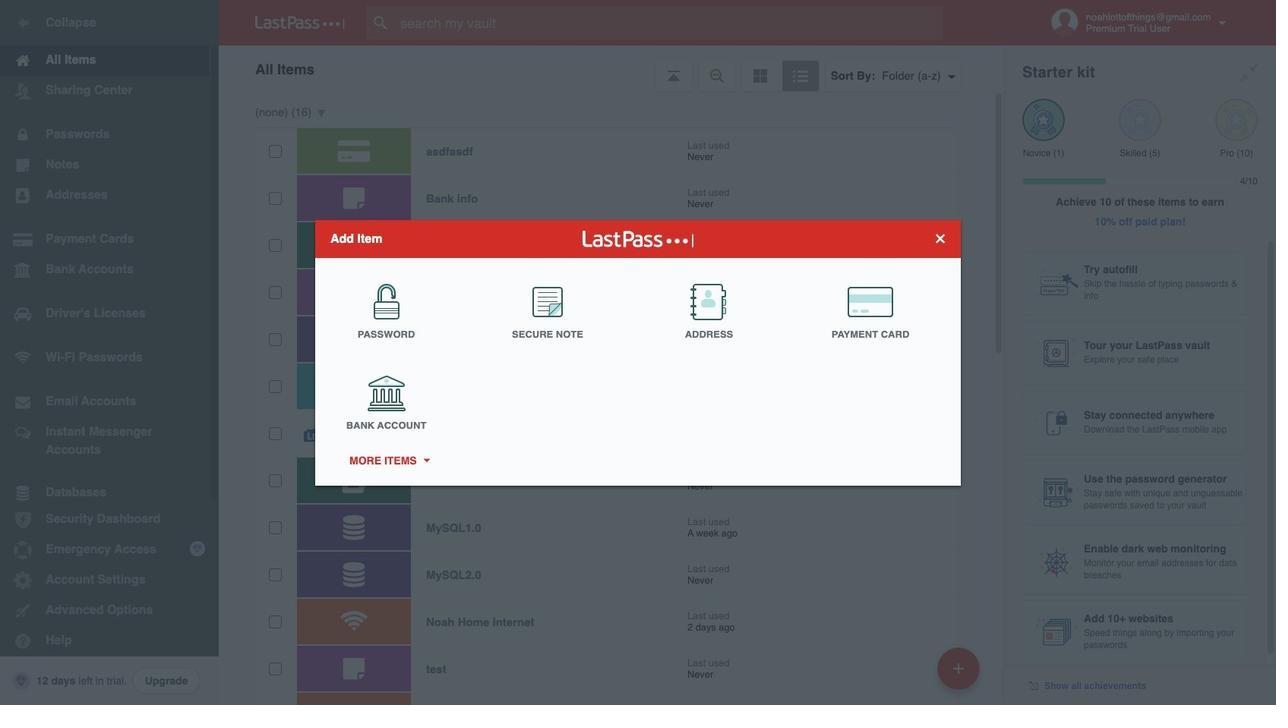 Task type: vqa. For each thing, say whether or not it's contained in the screenshot.
password field
no



Task type: describe. For each thing, give the bounding box(es) containing it.
search my vault text field
[[366, 6, 973, 40]]

vault options navigation
[[219, 46, 1005, 91]]



Task type: locate. For each thing, give the bounding box(es) containing it.
main navigation navigation
[[0, 0, 219, 706]]

lastpass image
[[255, 16, 345, 30]]

dialog
[[315, 220, 961, 486]]

new item navigation
[[932, 644, 989, 706]]

new item image
[[954, 664, 964, 674]]

caret right image
[[421, 459, 432, 463]]

Search search field
[[366, 6, 973, 40]]



